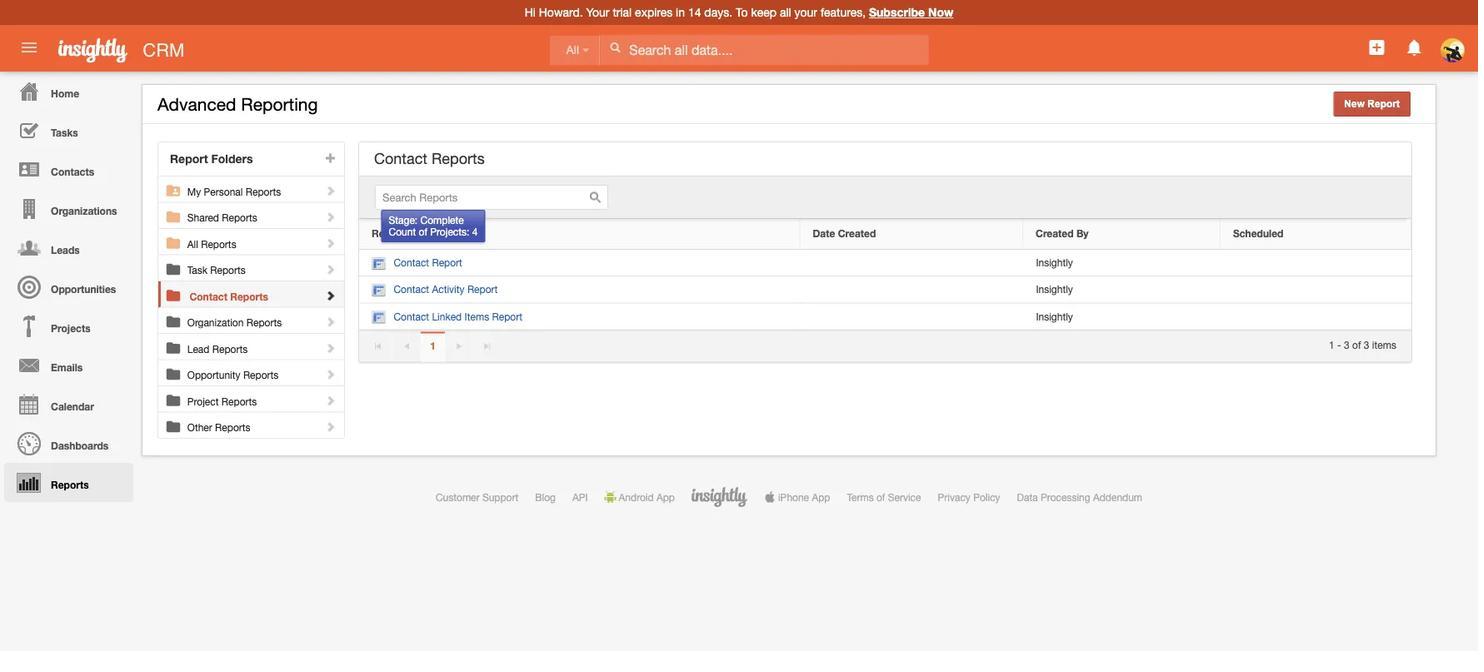 Task type: vqa. For each thing, say whether or not it's contained in the screenshot.
Terms Of Service in the right bottom of the page
yes



Task type: locate. For each thing, give the bounding box(es) containing it.
contact up organization
[[190, 291, 227, 303]]

iphone app link
[[764, 492, 830, 503]]

0 horizontal spatial of
[[419, 226, 427, 238]]

created
[[838, 228, 876, 239], [1036, 228, 1074, 239]]

report up my
[[170, 152, 208, 166]]

terms of service
[[847, 492, 921, 503]]

of right -
[[1353, 339, 1361, 351]]

task reports
[[187, 265, 246, 276]]

stage:
[[389, 214, 418, 226]]

processing
[[1041, 492, 1091, 503]]

project reports link
[[187, 387, 338, 408]]

2 insightly from the top
[[1036, 284, 1073, 296]]

hi
[[525, 5, 536, 19]]

4 chevron right image from the top
[[325, 369, 336, 380]]

chevron right image up task reports link
[[325, 238, 336, 249]]

chevron right image up organization reports link on the left of the page
[[325, 290, 336, 302]]

all
[[780, 5, 791, 19]]

other reports link
[[187, 413, 338, 434]]

chevron right image up project reports link
[[325, 369, 336, 380]]

in
[[676, 5, 685, 19]]

1 inside "button"
[[430, 340, 436, 352]]

projects link
[[4, 307, 133, 346]]

chevron right image inside other reports link
[[325, 421, 336, 433]]

organizations link
[[4, 189, 133, 228]]

5 chevron right image from the top
[[325, 395, 336, 407]]

row group containing contact report
[[359, 250, 1412, 331]]

insightly cell
[[1023, 250, 1221, 277], [1023, 277, 1221, 304], [1023, 304, 1221, 331]]

1 vertical spatial contact reports
[[190, 291, 268, 303]]

2 horizontal spatial of
[[1353, 339, 1361, 351]]

report right the "new"
[[1368, 98, 1400, 110]]

chevron right image inside my personal reports link
[[325, 185, 336, 197]]

reports inside "link"
[[51, 479, 89, 491]]

3 right -
[[1344, 339, 1350, 351]]

1 chevron right image from the top
[[325, 211, 336, 223]]

chevron right image inside project reports link
[[325, 395, 336, 407]]

reports for project reports link
[[222, 396, 257, 408]]

Search Reports text field
[[375, 185, 608, 210]]

home
[[51, 88, 79, 99]]

cell
[[800, 250, 1023, 277], [1221, 250, 1412, 277], [800, 277, 1023, 304], [1221, 277, 1412, 304], [800, 304, 1023, 331], [1221, 304, 1412, 331]]

contact down report name
[[394, 257, 429, 269]]

blog
[[535, 492, 556, 503]]

chevron right image inside shared reports link
[[325, 211, 336, 223]]

your
[[795, 5, 818, 19]]

2 insightly cell from the top
[[1023, 277, 1221, 304]]

chevron right image for my personal reports
[[325, 185, 336, 197]]

3 left items
[[1364, 339, 1370, 351]]

of right 'count'
[[419, 226, 427, 238]]

1 created from the left
[[838, 228, 876, 239]]

organizations
[[51, 205, 117, 217]]

project reports
[[187, 396, 257, 408]]

insightly for report
[[1036, 284, 1073, 296]]

2 app from the left
[[812, 492, 830, 503]]

reports up task reports
[[201, 238, 236, 250]]

of for projects:
[[419, 226, 427, 238]]

1 horizontal spatial 3
[[1364, 339, 1370, 351]]

created right date
[[838, 228, 876, 239]]

chevron right image inside organization reports link
[[325, 316, 336, 328]]

report inside "link"
[[432, 257, 462, 269]]

3 chevron right image from the top
[[325, 316, 336, 328]]

reports down project reports at left bottom
[[215, 422, 250, 434]]

4 row from the top
[[359, 304, 1412, 331]]

contact reports up complete
[[374, 150, 485, 167]]

reports link
[[4, 463, 133, 503]]

0 horizontal spatial app
[[657, 492, 675, 503]]

reports right task
[[210, 265, 246, 276]]

emails link
[[4, 346, 133, 385]]

contact for contact activity report link
[[394, 284, 429, 296]]

grid
[[359, 219, 1412, 331]]

expires
[[635, 5, 673, 19]]

reports up lead reports link
[[246, 317, 282, 329]]

0 horizontal spatial 3
[[1344, 339, 1350, 351]]

report folders
[[170, 152, 253, 166]]

customer support link
[[436, 492, 519, 503]]

0 horizontal spatial contact reports
[[190, 291, 268, 303]]

advanced reporting
[[158, 94, 318, 115]]

reports down dashboards
[[51, 479, 89, 491]]

android app link
[[605, 492, 675, 503]]

complete
[[420, 214, 464, 226]]

2 row from the top
[[359, 250, 1412, 277]]

1 - 3 of 3 items
[[1329, 339, 1397, 351]]

addendum
[[1093, 492, 1143, 503]]

policy
[[974, 492, 1001, 503]]

1 vertical spatial of
[[1353, 339, 1361, 351]]

my personal reports link
[[187, 177, 338, 198]]

0 horizontal spatial created
[[838, 228, 876, 239]]

android
[[619, 492, 654, 503]]

2 vertical spatial insightly
[[1036, 311, 1073, 322]]

3 chevron right image from the top
[[325, 264, 336, 275]]

chevron right image inside lead reports link
[[325, 343, 336, 354]]

1 horizontal spatial contact reports
[[374, 150, 485, 167]]

tasks link
[[4, 111, 133, 150]]

lead reports link
[[187, 334, 338, 355]]

2 3 from the left
[[1364, 339, 1370, 351]]

all for all reports
[[187, 238, 198, 250]]

leads
[[51, 244, 80, 256]]

3
[[1344, 339, 1350, 351], [1364, 339, 1370, 351]]

other reports
[[187, 422, 250, 434]]

of right terms
[[877, 492, 885, 503]]

items
[[1372, 339, 1397, 351]]

1 insightly from the top
[[1036, 257, 1073, 269]]

chevron right image inside contact reports link
[[325, 290, 336, 302]]

date created link
[[813, 228, 1010, 241]]

chevron right image down plus icon
[[325, 185, 336, 197]]

notifications image
[[1405, 38, 1425, 58]]

row containing contact activity report
[[359, 277, 1412, 304]]

1 horizontal spatial created
[[1036, 228, 1074, 239]]

app for iphone app
[[812, 492, 830, 503]]

organization reports
[[187, 317, 282, 329]]

2 chevron right image from the top
[[325, 238, 336, 249]]

report name link
[[372, 228, 787, 241]]

hi howard. your trial expires in 14 days. to keep all your features, subscribe now
[[525, 5, 954, 19]]

chevron right image inside 'opportunity reports' link
[[325, 369, 336, 380]]

chevron right image
[[325, 211, 336, 223], [325, 238, 336, 249], [325, 264, 336, 275], [325, 369, 336, 380], [325, 395, 336, 407], [325, 421, 336, 433]]

1 left -
[[1329, 339, 1335, 351]]

row
[[359, 219, 1412, 250], [359, 250, 1412, 277], [359, 277, 1412, 304], [359, 304, 1412, 331]]

contacts link
[[4, 150, 133, 189]]

contact for contact linked items report link
[[394, 311, 429, 322]]

0 vertical spatial contact reports
[[374, 150, 485, 167]]

chevron right image up 'opportunity reports' link
[[325, 343, 336, 354]]

reports up project reports link
[[243, 370, 279, 381]]

4 chevron right image from the top
[[325, 343, 336, 354]]

to
[[736, 5, 748, 19]]

blog link
[[535, 492, 556, 503]]

reports up organization reports link on the left of the page
[[230, 291, 268, 303]]

2 chevron right image from the top
[[325, 290, 336, 302]]

chevron right image inside task reports link
[[325, 264, 336, 275]]

items
[[465, 311, 489, 322]]

lead reports
[[187, 343, 248, 355]]

reports for all reports link
[[201, 238, 236, 250]]

6 chevron right image from the top
[[325, 421, 336, 433]]

3 insightly from the top
[[1036, 311, 1073, 322]]

1 down contact linked items report link
[[430, 340, 436, 352]]

3 row from the top
[[359, 277, 1412, 304]]

1
[[1329, 339, 1335, 351], [430, 340, 436, 352]]

created left by
[[1036, 228, 1074, 239]]

chevron right image down project reports link
[[325, 421, 336, 433]]

created by link
[[1036, 228, 1208, 241]]

app right android
[[657, 492, 675, 503]]

0 vertical spatial insightly
[[1036, 257, 1073, 269]]

contact down contact report "link"
[[394, 284, 429, 296]]

of
[[419, 226, 427, 238], [1353, 339, 1361, 351], [877, 492, 885, 503]]

contact inside "link"
[[394, 257, 429, 269]]

1 row from the top
[[359, 219, 1412, 250]]

app right iphone
[[812, 492, 830, 503]]

reports up opportunity reports
[[212, 343, 248, 355]]

chevron right image for task reports
[[325, 264, 336, 275]]

your
[[586, 5, 610, 19]]

reports for 'opportunity reports' link
[[243, 370, 279, 381]]

shared
[[187, 212, 219, 224]]

of for 3
[[1353, 339, 1361, 351]]

1 horizontal spatial all
[[566, 44, 579, 57]]

chevron right image up lead reports link
[[325, 316, 336, 328]]

reports down my personal reports
[[222, 212, 257, 224]]

all down howard.
[[566, 44, 579, 57]]

reports for organization reports link on the left of the page
[[246, 317, 282, 329]]

1 app from the left
[[657, 492, 675, 503]]

0 vertical spatial of
[[419, 226, 427, 238]]

iphone
[[778, 492, 809, 503]]

1 chevron right image from the top
[[325, 185, 336, 197]]

chevron right image down plus icon
[[325, 211, 336, 223]]

chevron right image up other reports link
[[325, 395, 336, 407]]

now
[[928, 5, 954, 19]]

3 insightly cell from the top
[[1023, 304, 1221, 331]]

0 horizontal spatial 1
[[430, 340, 436, 352]]

contact down contact activity report link
[[394, 311, 429, 322]]

all up task
[[187, 238, 198, 250]]

1 vertical spatial all
[[187, 238, 198, 250]]

2 vertical spatial of
[[877, 492, 885, 503]]

my personal reports
[[187, 186, 281, 198]]

other
[[187, 422, 212, 434]]

of inside stage: complete count of projects: 4
[[419, 226, 427, 238]]

chevron right image inside all reports link
[[325, 238, 336, 249]]

all
[[566, 44, 579, 57], [187, 238, 198, 250]]

chevron right image
[[325, 185, 336, 197], [325, 290, 336, 302], [325, 316, 336, 328], [325, 343, 336, 354]]

1 insightly cell from the top
[[1023, 250, 1221, 277]]

1 horizontal spatial app
[[812, 492, 830, 503]]

0 horizontal spatial all
[[187, 238, 198, 250]]

chevron right image up contact reports link
[[325, 264, 336, 275]]

reports down opportunity reports
[[222, 396, 257, 408]]

chevron right image for all reports
[[325, 238, 336, 249]]

report up activity
[[432, 257, 462, 269]]

chevron right image for project reports
[[325, 395, 336, 407]]

calendar
[[51, 401, 94, 413]]

all link
[[550, 35, 600, 65]]

calendar link
[[4, 385, 133, 424]]

1 for 1
[[430, 340, 436, 352]]

contact report link
[[372, 257, 462, 271]]

chevron right image for shared reports
[[325, 211, 336, 223]]

row group
[[359, 250, 1412, 331]]

1 button
[[421, 332, 445, 364]]

contact reports up organization reports
[[190, 291, 268, 303]]

1 horizontal spatial 1
[[1329, 339, 1335, 351]]

advanced
[[158, 94, 236, 115]]

0 vertical spatial all
[[566, 44, 579, 57]]

1 vertical spatial insightly
[[1036, 284, 1073, 296]]

row containing contact linked items report
[[359, 304, 1412, 331]]

navigation
[[0, 72, 133, 503]]



Task type: describe. For each thing, give the bounding box(es) containing it.
count
[[389, 226, 416, 238]]

chevron right image for other reports
[[325, 421, 336, 433]]

privacy policy link
[[938, 492, 1001, 503]]

reporting
[[241, 94, 318, 115]]

new report
[[1345, 98, 1400, 110]]

4
[[472, 226, 478, 238]]

opportunity
[[187, 370, 240, 381]]

reports up shared reports link
[[246, 186, 281, 198]]

chevron right image for contact reports
[[325, 290, 336, 302]]

task reports link
[[187, 255, 338, 276]]

chevron right image for organization reports
[[325, 316, 336, 328]]

service
[[888, 492, 921, 503]]

data processing addendum
[[1017, 492, 1143, 503]]

reports for shared reports link
[[222, 212, 257, 224]]

Search all data.... text field
[[600, 35, 929, 65]]

activity
[[432, 284, 465, 296]]

subscribe now link
[[869, 5, 954, 19]]

contact reports link
[[190, 282, 338, 303]]

created by
[[1036, 228, 1089, 239]]

days.
[[705, 5, 733, 19]]

privacy policy
[[938, 492, 1001, 503]]

new
[[1345, 98, 1365, 110]]

projects
[[51, 323, 91, 334]]

reports for lead reports link
[[212, 343, 248, 355]]

lead
[[187, 343, 210, 355]]

contact linked items report link
[[372, 311, 522, 324]]

all reports link
[[187, 229, 338, 250]]

organization reports link
[[187, 308, 338, 329]]

data processing addendum link
[[1017, 492, 1143, 503]]

1 for 1 - 3 of 3 items
[[1329, 339, 1335, 351]]

all for all
[[566, 44, 579, 57]]

insightly cell for items
[[1023, 304, 1221, 331]]

contact for contact report "link"
[[394, 257, 429, 269]]

reports up 'search reports' text box
[[432, 150, 485, 167]]

privacy
[[938, 492, 971, 503]]

organization
[[187, 317, 244, 329]]

customer support
[[436, 492, 519, 503]]

contact activity report link
[[372, 284, 498, 298]]

grid containing report name
[[359, 219, 1412, 331]]

home link
[[4, 72, 133, 111]]

plus image
[[325, 152, 337, 164]]

opportunities
[[51, 283, 116, 295]]

reports for other reports link
[[215, 422, 250, 434]]

dashboards link
[[4, 424, 133, 463]]

date created
[[813, 228, 876, 239]]

support
[[482, 492, 519, 503]]

app for android app
[[657, 492, 675, 503]]

api link
[[572, 492, 588, 503]]

contact activity report
[[394, 284, 498, 296]]

white image
[[609, 42, 621, 53]]

opportunities link
[[4, 268, 133, 307]]

stage: complete count of projects: 4
[[389, 214, 478, 238]]

my
[[187, 186, 201, 198]]

dashboards
[[51, 440, 108, 452]]

folders
[[211, 152, 253, 166]]

report up the items
[[467, 284, 498, 296]]

report down the stage:
[[372, 228, 404, 239]]

contacts
[[51, 166, 94, 178]]

opportunity reports link
[[187, 360, 338, 381]]

reports for contact reports link
[[230, 291, 268, 303]]

insightly for items
[[1036, 311, 1073, 322]]

chevron right image for opportunity reports
[[325, 369, 336, 380]]

features,
[[821, 5, 866, 19]]

1 horizontal spatial of
[[877, 492, 885, 503]]

trial
[[613, 5, 632, 19]]

shared reports link
[[187, 203, 338, 224]]

project
[[187, 396, 219, 408]]

emails
[[51, 362, 83, 373]]

projects:
[[430, 226, 470, 238]]

scheduled link
[[1233, 228, 1398, 241]]

report right the items
[[492, 311, 522, 322]]

report name
[[372, 228, 435, 239]]

iphone app
[[778, 492, 830, 503]]

customer
[[436, 492, 480, 503]]

1 3 from the left
[[1344, 339, 1350, 351]]

row containing report name
[[359, 219, 1412, 250]]

tasks
[[51, 127, 78, 138]]

personal
[[204, 186, 243, 198]]

insightly cell for report
[[1023, 277, 1221, 304]]

terms
[[847, 492, 874, 503]]

subscribe
[[869, 5, 925, 19]]

data
[[1017, 492, 1038, 503]]

keep
[[751, 5, 777, 19]]

linked
[[432, 311, 462, 322]]

all reports
[[187, 238, 236, 250]]

row containing contact report
[[359, 250, 1412, 277]]

name
[[407, 228, 435, 239]]

navigation containing home
[[0, 72, 133, 503]]

by
[[1077, 228, 1089, 239]]

contact up the stage:
[[374, 150, 428, 167]]

2 created from the left
[[1036, 228, 1074, 239]]

chevron right image for lead reports
[[325, 343, 336, 354]]

new report link
[[1334, 92, 1411, 117]]

reports for task reports link
[[210, 265, 246, 276]]

shared reports
[[187, 212, 257, 224]]

-
[[1338, 339, 1342, 351]]

contact linked items report
[[394, 311, 522, 322]]

scheduled
[[1233, 228, 1284, 239]]

android app
[[619, 492, 675, 503]]

terms of service link
[[847, 492, 921, 503]]



